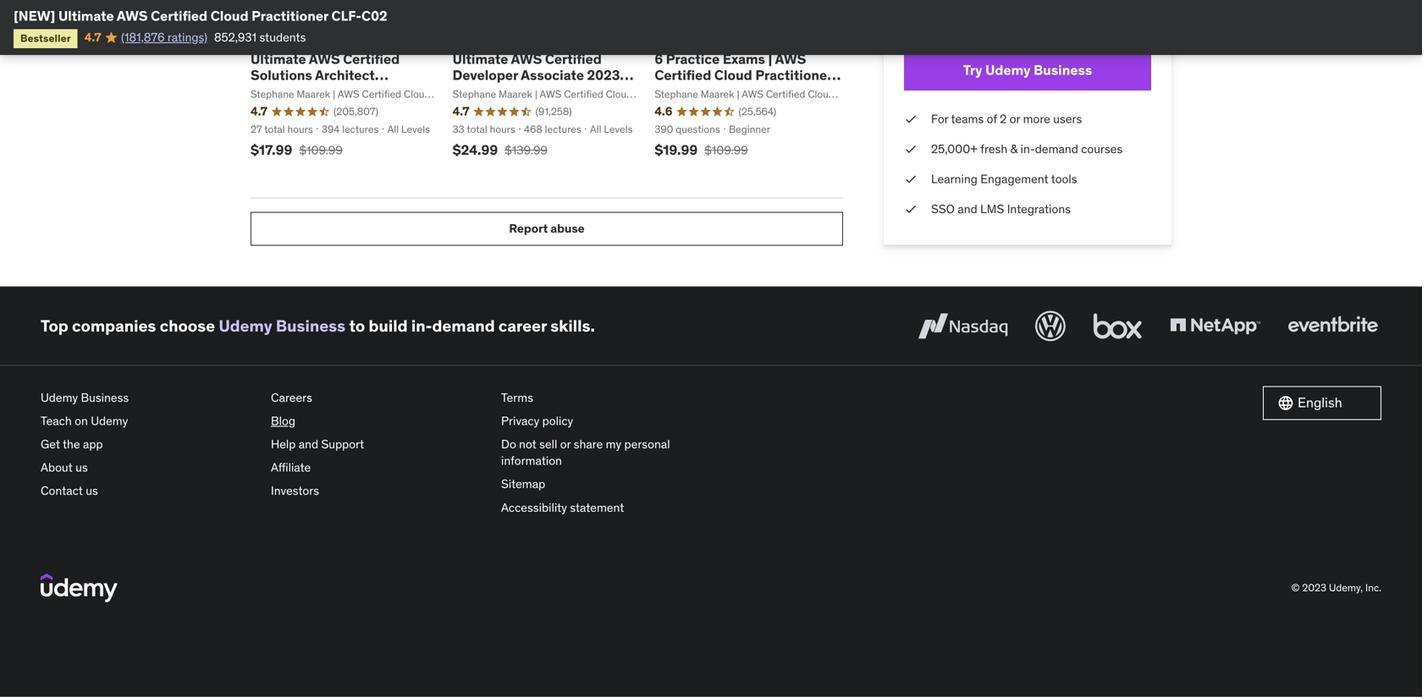 Task type: describe. For each thing, give the bounding box(es) containing it.
not
[[519, 437, 537, 452]]

build
[[369, 316, 408, 336]]

udemy,
[[1329, 582, 1363, 595]]

courses
[[1081, 141, 1123, 157]]

terms link
[[501, 386, 718, 410]]

total for $17.99
[[264, 123, 285, 136]]

investors
[[271, 484, 319, 499]]

© 2023 udemy, inc.
[[1292, 582, 1382, 595]]

solutions
[[251, 67, 312, 84]]

27 total hours
[[251, 123, 313, 136]]

lms
[[981, 202, 1005, 217]]

(91,258)
[[536, 105, 572, 118]]

ultimate aws certified developer associate 2023 new dva-c02 link
[[453, 50, 634, 100]]

levels for ultimate aws certified solutions architect associate saa-c03
[[401, 123, 430, 136]]

$109.99 for $17.99
[[299, 143, 343, 158]]

all for ultimate aws certified solutions architect associate saa-c03
[[387, 123, 399, 136]]

to
[[349, 316, 365, 336]]

privacy policy link
[[501, 410, 718, 433]]

0 vertical spatial in-
[[1021, 141, 1035, 157]]

get
[[41, 437, 60, 452]]

91258 reviews element
[[536, 105, 572, 119]]

1 vertical spatial business
[[276, 316, 346, 336]]

25,000+
[[931, 141, 978, 157]]

eventbrite image
[[1285, 308, 1382, 345]]

do not sell or share my personal information button
[[501, 433, 718, 473]]

0 horizontal spatial 4.7
[[84, 30, 101, 45]]

saa-
[[317, 83, 349, 100]]

abuse
[[551, 221, 585, 236]]

netapp image
[[1167, 308, 1264, 345]]

affiliate
[[271, 460, 311, 476]]

aws inside '6 practice exams | aws certified cloud practitioner clf-c02'
[[775, 50, 806, 68]]

cloud inside '6 practice exams | aws certified cloud practitioner clf-c02'
[[715, 67, 753, 84]]

teach
[[41, 414, 72, 429]]

[new]
[[14, 7, 55, 25]]

learning engagement tools
[[931, 172, 1078, 187]]

fresh
[[981, 141, 1008, 157]]

investors link
[[271, 480, 488, 503]]

total for $24.99
[[467, 123, 487, 136]]

volkswagen image
[[1032, 308, 1069, 345]]

1 vertical spatial 2023
[[1303, 582, 1327, 595]]

0 vertical spatial udemy business link
[[219, 316, 346, 336]]

aws up (181,876
[[117, 7, 148, 25]]

sso and lms integrations
[[931, 202, 1071, 217]]

new
[[453, 83, 485, 100]]

1 horizontal spatial demand
[[1035, 141, 1079, 157]]

aws inside ultimate aws certified solutions architect associate saa-c03
[[309, 50, 340, 68]]

udemy image
[[41, 574, 118, 603]]

$139.99
[[505, 143, 548, 158]]

nasdaq image
[[915, 308, 1012, 345]]

6 practice exams | aws certified cloud practitioner clf-c02
[[655, 50, 832, 100]]

udemy inside try udemy business link
[[986, 61, 1031, 79]]

certified inside ultimate aws certified solutions architect associate saa-c03
[[343, 50, 400, 68]]

contact
[[41, 484, 83, 499]]

engagement
[[981, 172, 1049, 187]]

learning
[[931, 172, 978, 187]]

associate inside ultimate aws certified solutions architect associate saa-c03
[[251, 83, 314, 100]]

help
[[271, 437, 296, 452]]

support
[[321, 437, 364, 452]]

c02 inside '6 practice exams | aws certified cloud practitioner clf-c02'
[[685, 83, 711, 100]]

6
[[655, 50, 663, 68]]

25,000+ fresh & in-demand courses
[[931, 141, 1123, 157]]

privacy
[[501, 414, 540, 429]]

career
[[499, 316, 547, 336]]

for
[[931, 111, 949, 127]]

get the app link
[[41, 433, 257, 456]]

blog
[[271, 414, 295, 429]]

394
[[322, 123, 340, 136]]

25564 reviews element
[[739, 105, 777, 119]]

852,931 students
[[214, 30, 306, 45]]

english button
[[1263, 386, 1382, 420]]

more
[[1023, 111, 1051, 127]]

0 vertical spatial us
[[75, 460, 88, 476]]

skills.
[[551, 316, 595, 336]]

and inside careers blog help and support affiliate investors
[[299, 437, 318, 452]]

associate inside ultimate aws certified developer associate 2023 new dva-c02
[[521, 67, 584, 84]]

clf- inside '6 practice exams | aws certified cloud practitioner clf-c02'
[[655, 83, 685, 100]]

ultimate aws certified solutions architect associate saa-c03 link
[[251, 50, 400, 100]]

architect
[[315, 67, 375, 84]]

1 vertical spatial demand
[[432, 316, 495, 336]]

390 questions
[[655, 123, 720, 136]]

1 vertical spatial us
[[86, 484, 98, 499]]

practitioner inside '6 practice exams | aws certified cloud practitioner clf-c02'
[[756, 67, 832, 84]]

390
[[655, 123, 673, 136]]

help and support link
[[271, 433, 488, 456]]

$19.99
[[655, 141, 698, 159]]

report abuse button
[[251, 212, 843, 246]]

of
[[987, 111, 997, 127]]

|
[[768, 50, 773, 68]]

box image
[[1090, 308, 1147, 345]]

27
[[251, 123, 262, 136]]

users
[[1054, 111, 1082, 127]]

certified inside '6 practice exams | aws certified cloud practitioner clf-c02'
[[655, 67, 712, 84]]

lectures for c03
[[342, 123, 379, 136]]

lectures for dva-
[[545, 123, 582, 136]]

choose
[[160, 316, 215, 336]]

share
[[574, 437, 603, 452]]

2023 inside ultimate aws certified developer associate 2023 new dva-c02
[[587, 67, 620, 84]]

394 lectures
[[322, 123, 379, 136]]

0 horizontal spatial ultimate
[[58, 7, 114, 25]]

personal
[[625, 437, 670, 452]]

aws inside ultimate aws certified developer associate 2023 new dva-c02
[[511, 50, 542, 68]]

(205,807)
[[334, 105, 378, 118]]

or inside terms privacy policy do not sell or share my personal information sitemap accessibility statement
[[560, 437, 571, 452]]

accessibility
[[501, 500, 567, 515]]

beginner
[[729, 123, 771, 136]]

for teams of 2 or more users
[[931, 111, 1082, 127]]

dva-
[[488, 83, 520, 100]]

teams
[[951, 111, 984, 127]]

6 practice exams | aws certified cloud practitioner clf-c02 link
[[655, 50, 841, 100]]

try
[[963, 61, 983, 79]]

ultimate for ultimate aws certified solutions architect associate saa-c03
[[251, 50, 306, 68]]

blog link
[[271, 410, 488, 433]]

xsmall image for sso
[[904, 201, 918, 218]]

inc.
[[1366, 582, 1382, 595]]



Task type: locate. For each thing, give the bounding box(es) containing it.
report
[[509, 221, 548, 236]]

on
[[75, 414, 88, 429]]

0 horizontal spatial cloud
[[211, 7, 249, 25]]

2 horizontal spatial ultimate
[[453, 50, 508, 68]]

sitemap
[[501, 477, 545, 492]]

0 vertical spatial cloud
[[211, 7, 249, 25]]

all for ultimate aws certified developer associate 2023 new dva-c02
[[590, 123, 602, 136]]

4.7 for ultimate aws certified solutions architect associate saa-c03
[[251, 104, 268, 119]]

certified up ratings)
[[151, 7, 208, 25]]

ultimate down students
[[251, 50, 306, 68]]

tools
[[1051, 172, 1078, 187]]

c03
[[349, 83, 375, 100]]

33 total hours
[[453, 123, 516, 136]]

1 all levels from the left
[[387, 123, 430, 136]]

udemy up teach
[[41, 390, 78, 405]]

udemy right try
[[986, 61, 1031, 79]]

certified inside ultimate aws certified developer associate 2023 new dva-c02
[[545, 50, 602, 68]]

0 horizontal spatial associate
[[251, 83, 314, 100]]

policy
[[542, 414, 573, 429]]

1 horizontal spatial practitioner
[[756, 67, 832, 84]]

hours up $24.99 $139.99
[[490, 123, 516, 136]]

1 vertical spatial or
[[560, 437, 571, 452]]

xsmall image left sso
[[904, 201, 918, 218]]

0 vertical spatial xsmall image
[[904, 111, 918, 127]]

terms privacy policy do not sell or share my personal information sitemap accessibility statement
[[501, 390, 670, 515]]

c02 up (91,258)
[[520, 83, 546, 100]]

(25,564)
[[739, 105, 777, 118]]

udemy business link up the "get the app" link
[[41, 386, 257, 410]]

$109.99
[[299, 143, 343, 158], [705, 143, 748, 158]]

0 vertical spatial practitioner
[[252, 7, 328, 25]]

©
[[1292, 582, 1300, 595]]

1 horizontal spatial 2023
[[1303, 582, 1327, 595]]

lectures
[[342, 123, 379, 136], [545, 123, 582, 136]]

all levels left '390'
[[590, 123, 633, 136]]

$109.99 for $19.99
[[705, 143, 748, 158]]

udemy business link up careers
[[219, 316, 346, 336]]

or right sell
[[560, 437, 571, 452]]

demand left career
[[432, 316, 495, 336]]

4.7 up 33
[[453, 104, 470, 119]]

0 vertical spatial or
[[1010, 111, 1021, 127]]

all levels for ultimate aws certified developer associate 2023 new dva-c02
[[590, 123, 633, 136]]

ultimate inside ultimate aws certified developer associate 2023 new dva-c02
[[453, 50, 508, 68]]

2 levels from the left
[[604, 123, 633, 136]]

associate up 27 total hours
[[251, 83, 314, 100]]

careers blog help and support affiliate investors
[[271, 390, 364, 499]]

levels left '390'
[[604, 123, 633, 136]]

accessibility statement link
[[501, 496, 718, 520]]

all levels
[[387, 123, 430, 136], [590, 123, 633, 136]]

0 horizontal spatial demand
[[432, 316, 495, 336]]

my
[[606, 437, 622, 452]]

2 all levels from the left
[[590, 123, 633, 136]]

0 horizontal spatial hours
[[287, 123, 313, 136]]

aws up dva-
[[511, 50, 542, 68]]

1 horizontal spatial levels
[[604, 123, 633, 136]]

0 horizontal spatial practitioner
[[252, 7, 328, 25]]

in-
[[1021, 141, 1035, 157], [411, 316, 432, 336]]

2 hours from the left
[[490, 123, 516, 136]]

1 horizontal spatial ultimate
[[251, 50, 306, 68]]

and right sso
[[958, 202, 978, 217]]

&
[[1011, 141, 1018, 157]]

aws up saa-
[[309, 50, 340, 68]]

careers
[[271, 390, 312, 405]]

2
[[1000, 111, 1007, 127]]

associate up (91,258)
[[521, 67, 584, 84]]

hours for $17.99
[[287, 123, 313, 136]]

practice
[[666, 50, 720, 68]]

4.7
[[84, 30, 101, 45], [251, 104, 268, 119], [453, 104, 470, 119]]

information
[[501, 454, 562, 469]]

c02 inside ultimate aws certified developer associate 2023 new dva-c02
[[520, 83, 546, 100]]

aws
[[117, 7, 148, 25], [309, 50, 340, 68], [511, 50, 542, 68], [775, 50, 806, 68]]

integrations
[[1007, 202, 1071, 217]]

1 horizontal spatial $109.99
[[705, 143, 748, 158]]

0 horizontal spatial all
[[387, 123, 399, 136]]

0 horizontal spatial $109.99
[[299, 143, 343, 158]]

468
[[524, 123, 543, 136]]

0 horizontal spatial and
[[299, 437, 318, 452]]

practitioner up (25,564)
[[756, 67, 832, 84]]

1 $109.99 from the left
[[299, 143, 343, 158]]

exams
[[723, 50, 765, 68]]

0 horizontal spatial in-
[[411, 316, 432, 336]]

xsmall image for learning
[[904, 171, 918, 188]]

2 horizontal spatial business
[[1034, 61, 1093, 79]]

1 horizontal spatial hours
[[490, 123, 516, 136]]

4.7 up the 27
[[251, 104, 268, 119]]

udemy business link
[[219, 316, 346, 336], [41, 386, 257, 410]]

teach on udemy link
[[41, 410, 257, 433]]

1 horizontal spatial clf-
[[655, 83, 685, 100]]

aws right |
[[775, 50, 806, 68]]

1 horizontal spatial 4.7
[[251, 104, 268, 119]]

[new] ultimate aws certified cloud practitioner clf-c02
[[14, 7, 388, 25]]

us right contact on the bottom
[[86, 484, 98, 499]]

ultimate
[[58, 7, 114, 25], [251, 50, 306, 68], [453, 50, 508, 68]]

hours
[[287, 123, 313, 136], [490, 123, 516, 136]]

sell
[[540, 437, 558, 452]]

hours up '$17.99 $109.99'
[[287, 123, 313, 136]]

practitioner
[[252, 7, 328, 25], [756, 67, 832, 84]]

2 horizontal spatial 4.7
[[453, 104, 470, 119]]

cloud
[[211, 7, 249, 25], [715, 67, 753, 84]]

all levels left 33
[[387, 123, 430, 136]]

xsmall image for for
[[904, 111, 918, 127]]

do
[[501, 437, 516, 452]]

udemy right 'choose'
[[219, 316, 272, 336]]

$24.99 $139.99
[[453, 141, 548, 159]]

developer
[[453, 67, 518, 84]]

hours for $24.99
[[490, 123, 516, 136]]

0 horizontal spatial c02
[[362, 7, 388, 25]]

sitemap link
[[501, 473, 718, 496]]

xsmall image left 25,000+
[[904, 141, 918, 158]]

try udemy business link
[[904, 50, 1152, 91]]

affiliate link
[[271, 456, 488, 480]]

2 horizontal spatial c02
[[685, 83, 711, 100]]

$17.99 $109.99
[[251, 141, 343, 159]]

english
[[1298, 394, 1343, 412]]

1 hours from the left
[[287, 123, 313, 136]]

or
[[1010, 111, 1021, 127], [560, 437, 571, 452]]

questions
[[676, 123, 720, 136]]

levels
[[401, 123, 430, 136], [604, 123, 633, 136]]

1 vertical spatial udemy business link
[[41, 386, 257, 410]]

business up on
[[81, 390, 129, 405]]

ultimate for ultimate aws certified developer associate 2023 new dva-c02
[[453, 50, 508, 68]]

33
[[453, 123, 465, 136]]

clf- up 4.6
[[655, 83, 685, 100]]

c02 up architect
[[362, 7, 388, 25]]

total right 33
[[467, 123, 487, 136]]

2 xsmall image from the top
[[904, 201, 918, 218]]

1 horizontal spatial in-
[[1021, 141, 1035, 157]]

468 lectures
[[524, 123, 582, 136]]

or right '2'
[[1010, 111, 1021, 127]]

total right the 27
[[264, 123, 285, 136]]

ultimate inside ultimate aws certified solutions architect associate saa-c03
[[251, 50, 306, 68]]

$24.99
[[453, 141, 498, 159]]

about
[[41, 460, 73, 476]]

1 horizontal spatial business
[[276, 316, 346, 336]]

0 horizontal spatial clf-
[[332, 7, 362, 25]]

ultimate up bestseller
[[58, 7, 114, 25]]

certified up 4.6
[[655, 67, 712, 84]]

0 horizontal spatial all levels
[[387, 123, 430, 136]]

$109.99 down beginner
[[705, 143, 748, 158]]

business left to
[[276, 316, 346, 336]]

1 levels from the left
[[401, 123, 430, 136]]

business up users
[[1034, 61, 1093, 79]]

udemy right on
[[91, 414, 128, 429]]

1 vertical spatial practitioner
[[756, 67, 832, 84]]

the
[[63, 437, 80, 452]]

app
[[83, 437, 103, 452]]

1 vertical spatial cloud
[[715, 67, 753, 84]]

(181,876
[[121, 30, 165, 45]]

xsmall image for 25,000+
[[904, 141, 918, 158]]

1 horizontal spatial total
[[467, 123, 487, 136]]

and right help
[[299, 437, 318, 452]]

2023 right ©
[[1303, 582, 1327, 595]]

0 vertical spatial xsmall image
[[904, 141, 918, 158]]

2 xsmall image from the top
[[904, 171, 918, 188]]

xsmall image left for
[[904, 111, 918, 127]]

sso
[[931, 202, 955, 217]]

in- right "build"
[[411, 316, 432, 336]]

1 horizontal spatial all levels
[[590, 123, 633, 136]]

$109.99 down 394
[[299, 143, 343, 158]]

lectures down 91258 reviews element
[[545, 123, 582, 136]]

all right 394 lectures
[[387, 123, 399, 136]]

levels left 33
[[401, 123, 430, 136]]

1 horizontal spatial or
[[1010, 111, 1021, 127]]

0 horizontal spatial total
[[264, 123, 285, 136]]

1 vertical spatial and
[[299, 437, 318, 452]]

2 vertical spatial business
[[81, 390, 129, 405]]

1 horizontal spatial associate
[[521, 67, 584, 84]]

and
[[958, 202, 978, 217], [299, 437, 318, 452]]

1 horizontal spatial and
[[958, 202, 978, 217]]

xsmall image
[[904, 141, 918, 158], [904, 171, 918, 188]]

contact us link
[[41, 480, 257, 503]]

practitioner up students
[[252, 7, 328, 25]]

cloud up 852,931
[[211, 7, 249, 25]]

us right about
[[75, 460, 88, 476]]

certified up "c03"
[[343, 50, 400, 68]]

1 vertical spatial in-
[[411, 316, 432, 336]]

statement
[[570, 500, 624, 515]]

try udemy business
[[963, 61, 1093, 79]]

1 horizontal spatial lectures
[[545, 123, 582, 136]]

ultimate aws certified developer associate 2023 new dva-c02
[[453, 50, 620, 100]]

0 vertical spatial and
[[958, 202, 978, 217]]

0 horizontal spatial 2023
[[587, 67, 620, 84]]

1 vertical spatial xsmall image
[[904, 171, 918, 188]]

1 vertical spatial clf-
[[655, 83, 685, 100]]

1 horizontal spatial cloud
[[715, 67, 753, 84]]

$109.99 inside $19.99 $109.99
[[705, 143, 748, 158]]

4.7 right bestseller
[[84, 30, 101, 45]]

(181,876 ratings)
[[121, 30, 207, 45]]

business inside udemy business teach on udemy get the app about us contact us
[[81, 390, 129, 405]]

0 horizontal spatial lectures
[[342, 123, 379, 136]]

demand
[[1035, 141, 1079, 157], [432, 316, 495, 336]]

all right 468 lectures in the top left of the page
[[590, 123, 602, 136]]

xsmall image left the learning
[[904, 171, 918, 188]]

small image
[[1278, 395, 1295, 412]]

0 vertical spatial demand
[[1035, 141, 1079, 157]]

4.7 for ultimate aws certified developer associate 2023 new dva-c02
[[453, 104, 470, 119]]

1 all from the left
[[387, 123, 399, 136]]

0 vertical spatial 2023
[[587, 67, 620, 84]]

1 lectures from the left
[[342, 123, 379, 136]]

ultimate aws certified solutions architect associate saa-c03
[[251, 50, 400, 100]]

report abuse
[[509, 221, 585, 236]]

clf- up architect
[[332, 7, 362, 25]]

1 xsmall image from the top
[[904, 141, 918, 158]]

lectures down 205807 reviews element
[[342, 123, 379, 136]]

all levels for ultimate aws certified solutions architect associate saa-c03
[[387, 123, 430, 136]]

companies
[[72, 316, 156, 336]]

0 vertical spatial clf-
[[332, 7, 362, 25]]

1 horizontal spatial all
[[590, 123, 602, 136]]

2 total from the left
[[467, 123, 487, 136]]

1 horizontal spatial c02
[[520, 83, 546, 100]]

0 horizontal spatial levels
[[401, 123, 430, 136]]

2 $109.99 from the left
[[705, 143, 748, 158]]

certified up (91,258)
[[545, 50, 602, 68]]

levels for ultimate aws certified developer associate 2023 new dva-c02
[[604, 123, 633, 136]]

in- right & on the top
[[1021, 141, 1035, 157]]

1 vertical spatial xsmall image
[[904, 201, 918, 218]]

xsmall image
[[904, 111, 918, 127], [904, 201, 918, 218]]

cloud left |
[[715, 67, 753, 84]]

0 horizontal spatial business
[[81, 390, 129, 405]]

2 lectures from the left
[[545, 123, 582, 136]]

205807 reviews element
[[334, 105, 378, 119]]

c02 down practice
[[685, 83, 711, 100]]

$109.99 inside '$17.99 $109.99'
[[299, 143, 343, 158]]

0 horizontal spatial or
[[560, 437, 571, 452]]

1 xsmall image from the top
[[904, 111, 918, 127]]

1 total from the left
[[264, 123, 285, 136]]

2 all from the left
[[590, 123, 602, 136]]

demand up tools
[[1035, 141, 1079, 157]]

ratings)
[[168, 30, 207, 45]]

0 vertical spatial business
[[1034, 61, 1093, 79]]

ultimate up new
[[453, 50, 508, 68]]

2023 left 6
[[587, 67, 620, 84]]



Task type: vqa. For each thing, say whether or not it's contained in the screenshot.
Udemy
yes



